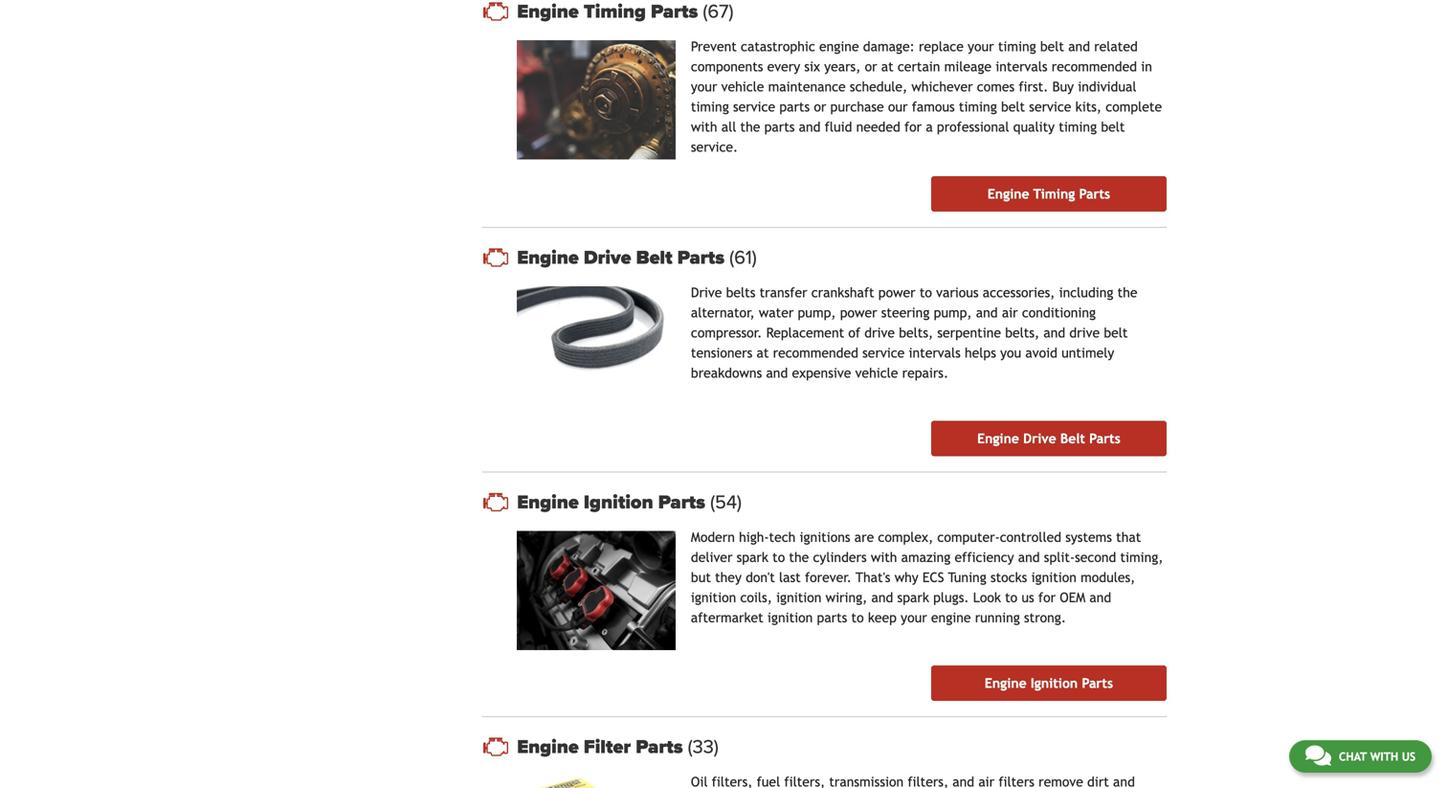 Task type: locate. For each thing, give the bounding box(es) containing it.
including
[[1060, 285, 1114, 300]]

engine filter parts
[[517, 736, 688, 759]]

to left the us
[[1006, 590, 1018, 605]]

1 vertical spatial engine drive belt parts link
[[932, 421, 1167, 456]]

1 vertical spatial ignition
[[1031, 676, 1078, 691]]

systems
[[1066, 530, 1113, 545]]

intervals up repairs.
[[909, 345, 961, 361]]

belts, down steering
[[899, 325, 934, 341]]

and
[[1069, 39, 1091, 54], [799, 119, 821, 135], [977, 305, 998, 321], [1044, 325, 1066, 341], [767, 366, 788, 381], [1019, 550, 1041, 565], [872, 590, 894, 605], [1090, 590, 1112, 605]]

and down 'modules,'
[[1090, 590, 1112, 605]]

a
[[926, 119, 933, 135]]

2 horizontal spatial drive
[[1024, 431, 1057, 446]]

the up last
[[789, 550, 809, 565]]

1 vertical spatial engine timing parts
[[988, 186, 1111, 202]]

engine timing parts down quality
[[988, 186, 1111, 202]]

at right tensioners at the top of the page
[[757, 345, 769, 361]]

1 horizontal spatial belt
[[1061, 431, 1086, 446]]

1 pump, from the left
[[798, 305, 836, 321]]

2 horizontal spatial the
[[1118, 285, 1138, 300]]

2 vertical spatial parts
[[817, 610, 848, 625]]

engine ignition parts link up ignitions
[[517, 491, 1167, 514]]

engine timing parts for topmost engine timing parts link
[[517, 0, 703, 23]]

engine drive belt parts
[[517, 246, 730, 269], [978, 431, 1121, 446]]

for
[[905, 119, 922, 135], [1039, 590, 1056, 605]]

0 vertical spatial engine ignition parts
[[517, 491, 711, 514]]

engine
[[820, 39, 860, 54], [932, 610, 972, 625]]

0 vertical spatial vehicle
[[722, 79, 765, 95]]

1 horizontal spatial belts,
[[1006, 325, 1040, 341]]

0 vertical spatial engine timing parts
[[517, 0, 703, 23]]

power up of
[[841, 305, 878, 321]]

with left 'us'
[[1371, 750, 1399, 763]]

us
[[1403, 750, 1416, 763]]

1 horizontal spatial recommended
[[1052, 59, 1138, 74]]

controlled
[[1000, 530, 1062, 545]]

0 horizontal spatial engine
[[820, 39, 860, 54]]

or
[[865, 59, 878, 74], [814, 99, 827, 115]]

your up mileage
[[968, 39, 995, 54]]

ignition down last
[[777, 590, 822, 605]]

1 horizontal spatial at
[[882, 59, 894, 74]]

parts up the modern
[[659, 491, 706, 514]]

1 horizontal spatial with
[[871, 550, 898, 565]]

service down buy
[[1030, 99, 1072, 115]]

aftermarket
[[691, 610, 764, 625]]

drive inside 'drive belts transfer crankshaft power to various accessories, including the alternator, water pump, power steering pump, and air conditioning compressor. replacement of drive belts, serpentine belts, and drive belt tensioners at recommended service intervals helps you avoid untimely breakdowns and expensive vehicle repairs.'
[[691, 285, 722, 300]]

1 vertical spatial engine timing parts link
[[932, 176, 1167, 212]]

comes
[[978, 79, 1015, 95]]

engine timing parts link down quality
[[932, 176, 1167, 212]]

quality
[[1014, 119, 1055, 135]]

1 horizontal spatial your
[[901, 610, 928, 625]]

filter
[[584, 736, 631, 759]]

belts
[[726, 285, 756, 300]]

0 vertical spatial parts
[[780, 99, 810, 115]]

to down tech
[[773, 550, 785, 565]]

0 vertical spatial timing
[[584, 0, 646, 23]]

0 vertical spatial for
[[905, 119, 922, 135]]

replacement
[[767, 325, 845, 341]]

related
[[1095, 39, 1138, 54]]

belts, up you
[[1006, 325, 1040, 341]]

the inside 'drive belts transfer crankshaft power to various accessories, including the alternator, water pump, power steering pump, and air conditioning compressor. replacement of drive belts, serpentine belts, and drive belt tensioners at recommended service intervals helps you avoid untimely breakdowns and expensive vehicle repairs.'
[[1118, 285, 1138, 300]]

0 vertical spatial power
[[879, 285, 916, 300]]

you
[[1001, 345, 1022, 361]]

0 vertical spatial drive
[[584, 246, 632, 269]]

belt up untimely
[[1104, 325, 1129, 341]]

ignition down coils,
[[768, 610, 813, 625]]

at inside 'drive belts transfer crankshaft power to various accessories, including the alternator, water pump, power steering pump, and air conditioning compressor. replacement of drive belts, serpentine belts, and drive belt tensioners at recommended service intervals helps you avoid untimely breakdowns and expensive vehicle repairs.'
[[757, 345, 769, 361]]

drive
[[865, 325, 895, 341], [1070, 325, 1100, 341]]

vehicle down of
[[856, 366, 899, 381]]

replace
[[919, 39, 964, 54]]

0 vertical spatial spark
[[737, 550, 769, 565]]

for left "a"
[[905, 119, 922, 135]]

drive up untimely
[[1070, 325, 1100, 341]]

look
[[974, 590, 1002, 605]]

timing up the professional
[[959, 99, 998, 115]]

stocks
[[991, 570, 1028, 585]]

second
[[1075, 550, 1117, 565]]

various
[[937, 285, 979, 300]]

with
[[691, 119, 718, 135], [871, 550, 898, 565], [1371, 750, 1399, 763]]

ignition
[[584, 491, 654, 514], [1031, 676, 1078, 691]]

comments image
[[1306, 744, 1332, 767]]

ignition down split-
[[1032, 570, 1077, 585]]

your right keep
[[901, 610, 928, 625]]

1 horizontal spatial the
[[789, 550, 809, 565]]

timing down quality
[[1034, 186, 1076, 202]]

or down maintenance
[[814, 99, 827, 115]]

timing for topmost engine timing parts link
[[584, 0, 646, 23]]

parts down kits,
[[1080, 186, 1111, 202]]

why
[[895, 570, 919, 585]]

engine ignition parts down strong.
[[985, 676, 1114, 691]]

with up that's
[[871, 550, 898, 565]]

and down conditioning
[[1044, 325, 1066, 341]]

intervals up first.
[[996, 59, 1048, 74]]

engine for engine drive belt parts link to the top
[[517, 246, 579, 269]]

with up service. at the top
[[691, 119, 718, 135]]

engine ignition parts
[[517, 491, 711, 514], [985, 676, 1114, 691]]

1 vertical spatial power
[[841, 305, 878, 321]]

1 vertical spatial at
[[757, 345, 769, 361]]

1 vertical spatial vehicle
[[856, 366, 899, 381]]

spark down high-
[[737, 550, 769, 565]]

don't
[[746, 570, 776, 585]]

that
[[1117, 530, 1142, 545]]

the right including
[[1118, 285, 1138, 300]]

1 vertical spatial with
[[871, 550, 898, 565]]

0 vertical spatial engine timing parts link
[[517, 0, 1167, 23]]

1 horizontal spatial spark
[[898, 590, 930, 605]]

2 horizontal spatial your
[[968, 39, 995, 54]]

recommended up expensive on the top right of page
[[773, 345, 859, 361]]

1 vertical spatial engine drive belt parts
[[978, 431, 1121, 446]]

pump, up replacement
[[798, 305, 836, 321]]

and left "fluid"
[[799, 119, 821, 135]]

water
[[759, 305, 794, 321]]

0 horizontal spatial drive
[[584, 246, 632, 269]]

1 horizontal spatial pump,
[[934, 305, 973, 321]]

to up steering
[[920, 285, 933, 300]]

engine filter parts thumbnail image image
[[517, 776, 676, 788]]

0 horizontal spatial intervals
[[909, 345, 961, 361]]

1 horizontal spatial intervals
[[996, 59, 1048, 74]]

at
[[882, 59, 894, 74], [757, 345, 769, 361]]

0 horizontal spatial engine drive belt parts
[[517, 246, 730, 269]]

0 vertical spatial ignition
[[584, 491, 654, 514]]

vehicle
[[722, 79, 765, 95], [856, 366, 899, 381]]

recommended up individual
[[1052, 59, 1138, 74]]

0 vertical spatial engine drive belt parts
[[517, 246, 730, 269]]

to
[[920, 285, 933, 300], [773, 550, 785, 565], [1006, 590, 1018, 605], [852, 610, 864, 625]]

your down components at the top
[[691, 79, 718, 95]]

service up all
[[733, 99, 776, 115]]

catastrophic
[[741, 39, 816, 54]]

mileage
[[945, 59, 992, 74]]

1 horizontal spatial ignition
[[1031, 676, 1078, 691]]

1 vertical spatial for
[[1039, 590, 1056, 605]]

engine drive belt parts link
[[517, 246, 1167, 269], [932, 421, 1167, 456]]

0 horizontal spatial ignition
[[584, 491, 654, 514]]

parts up prevent
[[651, 0, 698, 23]]

drive for the bottommost engine drive belt parts link
[[1024, 431, 1057, 446]]

engine timing parts up engine timing parts thumbnail image
[[517, 0, 703, 23]]

ignition for the topmost engine ignition parts link
[[584, 491, 654, 514]]

0 horizontal spatial or
[[814, 99, 827, 115]]

ecs
[[923, 570, 945, 585]]

1 horizontal spatial engine drive belt parts
[[978, 431, 1121, 446]]

your
[[968, 39, 995, 54], [691, 79, 718, 95], [901, 610, 928, 625]]

0 horizontal spatial power
[[841, 305, 878, 321]]

2 horizontal spatial with
[[1371, 750, 1399, 763]]

at down damage:
[[882, 59, 894, 74]]

and left related
[[1069, 39, 1091, 54]]

1 horizontal spatial drive
[[691, 285, 722, 300]]

engine drive belt parts link up crankshaft
[[517, 246, 1167, 269]]

power up steering
[[879, 285, 916, 300]]

1 horizontal spatial vehicle
[[856, 366, 899, 381]]

service.
[[691, 140, 739, 155]]

0 vertical spatial your
[[968, 39, 995, 54]]

parts right "filter"
[[636, 736, 683, 759]]

1 vertical spatial drive
[[691, 285, 722, 300]]

engine drive belt parts up the 'engine drive belt parts thumbnail image'
[[517, 246, 730, 269]]

drive
[[584, 246, 632, 269], [691, 285, 722, 300], [1024, 431, 1057, 446]]

service down steering
[[863, 345, 905, 361]]

0 vertical spatial engine drive belt parts link
[[517, 246, 1167, 269]]

1 vertical spatial the
[[1118, 285, 1138, 300]]

engine ignition parts up engine ignition parts thumbnail image
[[517, 491, 711, 514]]

belt
[[636, 246, 673, 269], [1061, 431, 1086, 446]]

tensioners
[[691, 345, 753, 361]]

1 vertical spatial recommended
[[773, 345, 859, 361]]

drive up the 'engine drive belt parts thumbnail image'
[[584, 246, 632, 269]]

1 horizontal spatial engine timing parts
[[988, 186, 1111, 202]]

intervals
[[996, 59, 1048, 74], [909, 345, 961, 361]]

engine down plugs.
[[932, 610, 972, 625]]

0 horizontal spatial recommended
[[773, 345, 859, 361]]

0 vertical spatial the
[[741, 119, 761, 135]]

1 horizontal spatial timing
[[1034, 186, 1076, 202]]

damage:
[[864, 39, 915, 54]]

maintenance
[[769, 79, 846, 95]]

spark down why
[[898, 590, 930, 605]]

1 horizontal spatial or
[[865, 59, 878, 74]]

engine timing parts for bottommost engine timing parts link
[[988, 186, 1111, 202]]

ignition down strong.
[[1031, 676, 1078, 691]]

1 horizontal spatial drive
[[1070, 325, 1100, 341]]

1 vertical spatial intervals
[[909, 345, 961, 361]]

1 horizontal spatial for
[[1039, 590, 1056, 605]]

intervals inside 'drive belts transfer crankshaft power to various accessories, including the alternator, water pump, power steering pump, and air conditioning compressor. replacement of drive belts, serpentine belts, and drive belt tensioners at recommended service intervals helps you avoid untimely breakdowns and expensive vehicle repairs.'
[[909, 345, 961, 361]]

1 horizontal spatial service
[[863, 345, 905, 361]]

engine ignition parts link down strong.
[[932, 666, 1167, 701]]

running
[[976, 610, 1021, 625]]

intervals inside prevent catastrophic engine damage: replace your timing belt and related components every six years, or at certain mileage intervals recommended in your vehicle maintenance schedule, whichever comes first. buy individual timing service parts or purchase our famous timing belt service kits, complete with all the parts and fluid needed for a professional quality timing belt service.
[[996, 59, 1048, 74]]

or up schedule,
[[865, 59, 878, 74]]

ignition
[[1032, 570, 1077, 585], [691, 590, 737, 605], [777, 590, 822, 605], [768, 610, 813, 625]]

0 vertical spatial at
[[882, 59, 894, 74]]

belt down complete
[[1102, 119, 1126, 135]]

1 vertical spatial engine ignition parts link
[[932, 666, 1167, 701]]

0 horizontal spatial with
[[691, 119, 718, 135]]

1 vertical spatial your
[[691, 79, 718, 95]]

and left 'air'
[[977, 305, 998, 321]]

2 vertical spatial drive
[[1024, 431, 1057, 446]]

purchase
[[831, 99, 885, 115]]

engine inside modern high-tech ignitions are complex, computer-controlled systems that deliver spark to the cylinders with amazing efficiency and split-second timing, but they don't last forever. that's why ecs tuning stocks ignition modules, ignition coils, ignition wiring, and spark plugs. look to us for oem and aftermarket ignition parts to keep your engine running strong.
[[932, 610, 972, 625]]

timing up all
[[691, 99, 729, 115]]

transfer
[[760, 285, 808, 300]]

to down wiring,
[[852, 610, 864, 625]]

2 vertical spatial with
[[1371, 750, 1399, 763]]

0 horizontal spatial belts,
[[899, 325, 934, 341]]

0 vertical spatial belt
[[636, 246, 673, 269]]

that's
[[856, 570, 891, 585]]

crankshaft
[[812, 285, 875, 300]]

engine drive belt parts down avoid
[[978, 431, 1121, 446]]

pump, down various
[[934, 305, 973, 321]]

ignition up engine ignition parts thumbnail image
[[584, 491, 654, 514]]

the inside prevent catastrophic engine damage: replace your timing belt and related components every six years, or at certain mileage intervals recommended in your vehicle maintenance schedule, whichever comes first. buy individual timing service parts or purchase our famous timing belt service kits, complete with all the parts and fluid needed for a professional quality timing belt service.
[[741, 119, 761, 135]]

vehicle down components at the top
[[722, 79, 765, 95]]

1 vertical spatial timing
[[1034, 186, 1076, 202]]

0 horizontal spatial vehicle
[[722, 79, 765, 95]]

parts
[[651, 0, 698, 23], [1080, 186, 1111, 202], [678, 246, 725, 269], [1090, 431, 1121, 446], [659, 491, 706, 514], [1082, 676, 1114, 691], [636, 736, 683, 759]]

power
[[879, 285, 916, 300], [841, 305, 878, 321]]

2 vertical spatial your
[[901, 610, 928, 625]]

serpentine
[[938, 325, 1002, 341]]

0 horizontal spatial timing
[[584, 0, 646, 23]]

0 horizontal spatial for
[[905, 119, 922, 135]]

engine timing parts link up years,
[[517, 0, 1167, 23]]

whichever
[[912, 79, 974, 95]]

0 vertical spatial with
[[691, 119, 718, 135]]

0 horizontal spatial the
[[741, 119, 761, 135]]

engine ignition parts link
[[517, 491, 1167, 514], [932, 666, 1167, 701]]

schedule,
[[850, 79, 908, 95]]

0 vertical spatial intervals
[[996, 59, 1048, 74]]

0 horizontal spatial at
[[757, 345, 769, 361]]

spark
[[737, 550, 769, 565], [898, 590, 930, 605]]

every
[[768, 59, 801, 74]]

0 horizontal spatial drive
[[865, 325, 895, 341]]

0 vertical spatial engine
[[820, 39, 860, 54]]

parts
[[780, 99, 810, 115], [765, 119, 795, 135], [817, 610, 848, 625]]

1 belts, from the left
[[899, 325, 934, 341]]

timing up engine timing parts thumbnail image
[[584, 0, 646, 23]]

drive down avoid
[[1024, 431, 1057, 446]]

0 horizontal spatial engine timing parts
[[517, 0, 703, 23]]

for right the us
[[1039, 590, 1056, 605]]

years,
[[825, 59, 861, 74]]

engine up years,
[[820, 39, 860, 54]]

1 horizontal spatial engine
[[932, 610, 972, 625]]

engine drive belt parts link down avoid
[[932, 421, 1167, 456]]

engine timing parts
[[517, 0, 703, 23], [988, 186, 1111, 202]]

2 vertical spatial the
[[789, 550, 809, 565]]

to inside 'drive belts transfer crankshaft power to various accessories, including the alternator, water pump, power steering pump, and air conditioning compressor. replacement of drive belts, serpentine belts, and drive belt tensioners at recommended service intervals helps you avoid untimely breakdowns and expensive vehicle repairs.'
[[920, 285, 933, 300]]

drive up 'alternator,'
[[691, 285, 722, 300]]

prevent
[[691, 39, 737, 54]]

0 vertical spatial recommended
[[1052, 59, 1138, 74]]

1 vertical spatial engine
[[932, 610, 972, 625]]

the right all
[[741, 119, 761, 135]]

are
[[855, 530, 875, 545]]

1 horizontal spatial engine ignition parts
[[985, 676, 1114, 691]]

engine for bottommost engine timing parts link
[[988, 186, 1030, 202]]

recommended inside prevent catastrophic engine damage: replace your timing belt and related components every six years, or at certain mileage intervals recommended in your vehicle maintenance schedule, whichever comes first. buy individual timing service parts or purchase our famous timing belt service kits, complete with all the parts and fluid needed for a professional quality timing belt service.
[[1052, 59, 1138, 74]]

engine inside prevent catastrophic engine damage: replace your timing belt and related components every six years, or at certain mileage intervals recommended in your vehicle maintenance schedule, whichever comes first. buy individual timing service parts or purchase our famous timing belt service kits, complete with all the parts and fluid needed for a professional quality timing belt service.
[[820, 39, 860, 54]]

drive for engine drive belt parts link to the top
[[584, 246, 632, 269]]

drive right of
[[865, 325, 895, 341]]

1 vertical spatial engine ignition parts
[[985, 676, 1114, 691]]

engine for topmost engine timing parts link
[[517, 0, 579, 23]]

0 horizontal spatial belt
[[636, 246, 673, 269]]

parts down oem at the right bottom of the page
[[1082, 676, 1114, 691]]

needed
[[857, 119, 901, 135]]

timing
[[584, 0, 646, 23], [1034, 186, 1076, 202]]

0 horizontal spatial pump,
[[798, 305, 836, 321]]

belt inside 'drive belts transfer crankshaft power to various accessories, including the alternator, water pump, power steering pump, and air conditioning compressor. replacement of drive belts, serpentine belts, and drive belt tensioners at recommended service intervals helps you avoid untimely breakdowns and expensive vehicle repairs.'
[[1104, 325, 1129, 341]]



Task type: describe. For each thing, give the bounding box(es) containing it.
engine timing parts thumbnail image image
[[517, 40, 676, 160]]

expensive
[[792, 366, 852, 381]]

computer-
[[938, 530, 1000, 545]]

plugs.
[[934, 590, 970, 605]]

0 horizontal spatial service
[[733, 99, 776, 115]]

professional
[[937, 119, 1010, 135]]

compressor.
[[691, 325, 763, 341]]

fluid
[[825, 119, 853, 135]]

last
[[780, 570, 801, 585]]

timing for bottommost engine timing parts link
[[1034, 186, 1076, 202]]

with inside prevent catastrophic engine damage: replace your timing belt and related components every six years, or at certain mileage intervals recommended in your vehicle maintenance schedule, whichever comes first. buy individual timing service parts or purchase our famous timing belt service kits, complete with all the parts and fluid needed for a professional quality timing belt service.
[[691, 119, 718, 135]]

at inside prevent catastrophic engine damage: replace your timing belt and related components every six years, or at certain mileage intervals recommended in your vehicle maintenance schedule, whichever comes first. buy individual timing service parts or purchase our famous timing belt service kits, complete with all the parts and fluid needed for a professional quality timing belt service.
[[882, 59, 894, 74]]

certain
[[898, 59, 941, 74]]

engine drive belt parts for the bottommost engine drive belt parts link
[[978, 431, 1121, 446]]

for inside prevent catastrophic engine damage: replace your timing belt and related components every six years, or at certain mileage intervals recommended in your vehicle maintenance schedule, whichever comes first. buy individual timing service parts or purchase our famous timing belt service kits, complete with all the parts and fluid needed for a professional quality timing belt service.
[[905, 119, 922, 135]]

2 pump, from the left
[[934, 305, 973, 321]]

coils,
[[741, 590, 773, 605]]

ignition for bottom engine ignition parts link
[[1031, 676, 1078, 691]]

strong.
[[1025, 610, 1067, 625]]

prevent catastrophic engine damage: replace your timing belt and related components every six years, or at certain mileage intervals recommended in your vehicle maintenance schedule, whichever comes first. buy individual timing service parts or purchase our famous timing belt service kits, complete with all the parts and fluid needed for a professional quality timing belt service.
[[691, 39, 1163, 155]]

engine ignition parts thumbnail image image
[[517, 531, 676, 650]]

and up keep
[[872, 590, 894, 605]]

2 drive from the left
[[1070, 325, 1100, 341]]

ignitions
[[800, 530, 851, 545]]

deliver
[[691, 550, 733, 565]]

avoid
[[1026, 345, 1058, 361]]

2 belts, from the left
[[1006, 325, 1040, 341]]

modules,
[[1081, 570, 1136, 585]]

0 vertical spatial engine ignition parts link
[[517, 491, 1167, 514]]

they
[[715, 570, 742, 585]]

of
[[849, 325, 861, 341]]

engine drive belt parts for engine drive belt parts link to the top
[[517, 246, 730, 269]]

belt up buy
[[1041, 39, 1065, 54]]

components
[[691, 59, 764, 74]]

1 horizontal spatial power
[[879, 285, 916, 300]]

drive belts transfer crankshaft power to various accessories, including the alternator, water pump, power steering pump, and air conditioning compressor. replacement of drive belts, serpentine belts, and drive belt tensioners at recommended service intervals helps you avoid untimely breakdowns and expensive vehicle repairs.
[[691, 285, 1138, 381]]

0 horizontal spatial engine ignition parts
[[517, 491, 711, 514]]

amazing
[[902, 550, 951, 565]]

repairs.
[[903, 366, 949, 381]]

efficiency
[[955, 550, 1015, 565]]

1 drive from the left
[[865, 325, 895, 341]]

0 horizontal spatial spark
[[737, 550, 769, 565]]

famous
[[912, 99, 955, 115]]

1 vertical spatial or
[[814, 99, 827, 115]]

air
[[1002, 305, 1019, 321]]

six
[[805, 59, 821, 74]]

timing,
[[1121, 550, 1164, 565]]

breakdowns
[[691, 366, 762, 381]]

timing up first.
[[999, 39, 1037, 54]]

helps
[[965, 345, 997, 361]]

and down controlled
[[1019, 550, 1041, 565]]

tuning
[[949, 570, 987, 585]]

buy
[[1053, 79, 1074, 95]]

your inside modern high-tech ignitions are complex, computer-controlled systems that deliver spark to the cylinders with amazing efficiency and split-second timing, but they don't last forever. that's why ecs tuning stocks ignition modules, ignition coils, ignition wiring, and spark plugs. look to us for oem and aftermarket ignition parts to keep your engine running strong.
[[901, 610, 928, 625]]

high-
[[739, 530, 769, 545]]

wiring,
[[826, 590, 868, 605]]

accessories,
[[983, 285, 1056, 300]]

vehicle inside 'drive belts transfer crankshaft power to various accessories, including the alternator, water pump, power steering pump, and air conditioning compressor. replacement of drive belts, serpentine belts, and drive belt tensioners at recommended service intervals helps you avoid untimely breakdowns and expensive vehicle repairs.'
[[856, 366, 899, 381]]

complex,
[[879, 530, 934, 545]]

engine filter parts link
[[517, 736, 1167, 759]]

parts inside modern high-tech ignitions are complex, computer-controlled systems that deliver spark to the cylinders with amazing efficiency and split-second timing, but they don't last forever. that's why ecs tuning stocks ignition modules, ignition coils, ignition wiring, and spark plugs. look to us for oem and aftermarket ignition parts to keep your engine running strong.
[[817, 610, 848, 625]]

ignition down but
[[691, 590, 737, 605]]

recommended inside 'drive belts transfer crankshaft power to various accessories, including the alternator, water pump, power steering pump, and air conditioning compressor. replacement of drive belts, serpentine belts, and drive belt tensioners at recommended service intervals helps you avoid untimely breakdowns and expensive vehicle repairs.'
[[773, 345, 859, 361]]

first.
[[1019, 79, 1049, 95]]

alternator,
[[691, 305, 755, 321]]

2 horizontal spatial service
[[1030, 99, 1072, 115]]

all
[[722, 119, 737, 135]]

engine drive belt parts thumbnail image image
[[517, 287, 676, 406]]

timing down kits,
[[1059, 119, 1098, 135]]

parts down untimely
[[1090, 431, 1121, 446]]

0 vertical spatial or
[[865, 59, 878, 74]]

1 vertical spatial spark
[[898, 590, 930, 605]]

chat with us
[[1340, 750, 1416, 763]]

belt down comes
[[1002, 99, 1026, 115]]

for inside modern high-tech ignitions are complex, computer-controlled systems that deliver spark to the cylinders with amazing efficiency and split-second timing, but they don't last forever. that's why ecs tuning stocks ignition modules, ignition coils, ignition wiring, and spark plugs. look to us for oem and aftermarket ignition parts to keep your engine running strong.
[[1039, 590, 1056, 605]]

oem
[[1060, 590, 1086, 605]]

individual
[[1079, 79, 1137, 95]]

vehicle inside prevent catastrophic engine damage: replace your timing belt and related components every six years, or at certain mileage intervals recommended in your vehicle maintenance schedule, whichever comes first. buy individual timing service parts or purchase our famous timing belt service kits, complete with all the parts and fluid needed for a professional quality timing belt service.
[[722, 79, 765, 95]]

with inside modern high-tech ignitions are complex, computer-controlled systems that deliver spark to the cylinders with amazing efficiency and split-second timing, but they don't last forever. that's why ecs tuning stocks ignition modules, ignition coils, ignition wiring, and spark plugs. look to us for oem and aftermarket ignition parts to keep your engine running strong.
[[871, 550, 898, 565]]

us
[[1022, 590, 1035, 605]]

untimely
[[1062, 345, 1115, 361]]

in
[[1142, 59, 1153, 74]]

our
[[889, 99, 908, 115]]

cylinders
[[813, 550, 867, 565]]

split-
[[1045, 550, 1075, 565]]

service inside 'drive belts transfer crankshaft power to various accessories, including the alternator, water pump, power steering pump, and air conditioning compressor. replacement of drive belts, serpentine belts, and drive belt tensioners at recommended service intervals helps you avoid untimely breakdowns and expensive vehicle repairs.'
[[863, 345, 905, 361]]

parts up 'alternator,'
[[678, 246, 725, 269]]

keep
[[868, 610, 897, 625]]

kits,
[[1076, 99, 1102, 115]]

modern high-tech ignitions are complex, computer-controlled systems that deliver spark to the cylinders with amazing efficiency and split-second timing, but they don't last forever. that's why ecs tuning stocks ignition modules, ignition coils, ignition wiring, and spark plugs. look to us for oem and aftermarket ignition parts to keep your engine running strong.
[[691, 530, 1164, 625]]

1 vertical spatial belt
[[1061, 431, 1086, 446]]

engine for the bottommost engine drive belt parts link
[[978, 431, 1020, 446]]

1 vertical spatial parts
[[765, 119, 795, 135]]

the inside modern high-tech ignitions are complex, computer-controlled systems that deliver spark to the cylinders with amazing efficiency and split-second timing, but they don't last forever. that's why ecs tuning stocks ignition modules, ignition coils, ignition wiring, and spark plugs. look to us for oem and aftermarket ignition parts to keep your engine running strong.
[[789, 550, 809, 565]]

modern
[[691, 530, 735, 545]]

chat
[[1340, 750, 1368, 763]]

and left expensive on the top right of page
[[767, 366, 788, 381]]

tech
[[769, 530, 796, 545]]

conditioning
[[1023, 305, 1097, 321]]

complete
[[1106, 99, 1163, 115]]

forever.
[[805, 570, 852, 585]]

chat with us link
[[1290, 740, 1433, 773]]

engine for engine filter parts link
[[517, 736, 579, 759]]

steering
[[882, 305, 930, 321]]

but
[[691, 570, 711, 585]]



Task type: vqa. For each thing, say whether or not it's contained in the screenshot.


